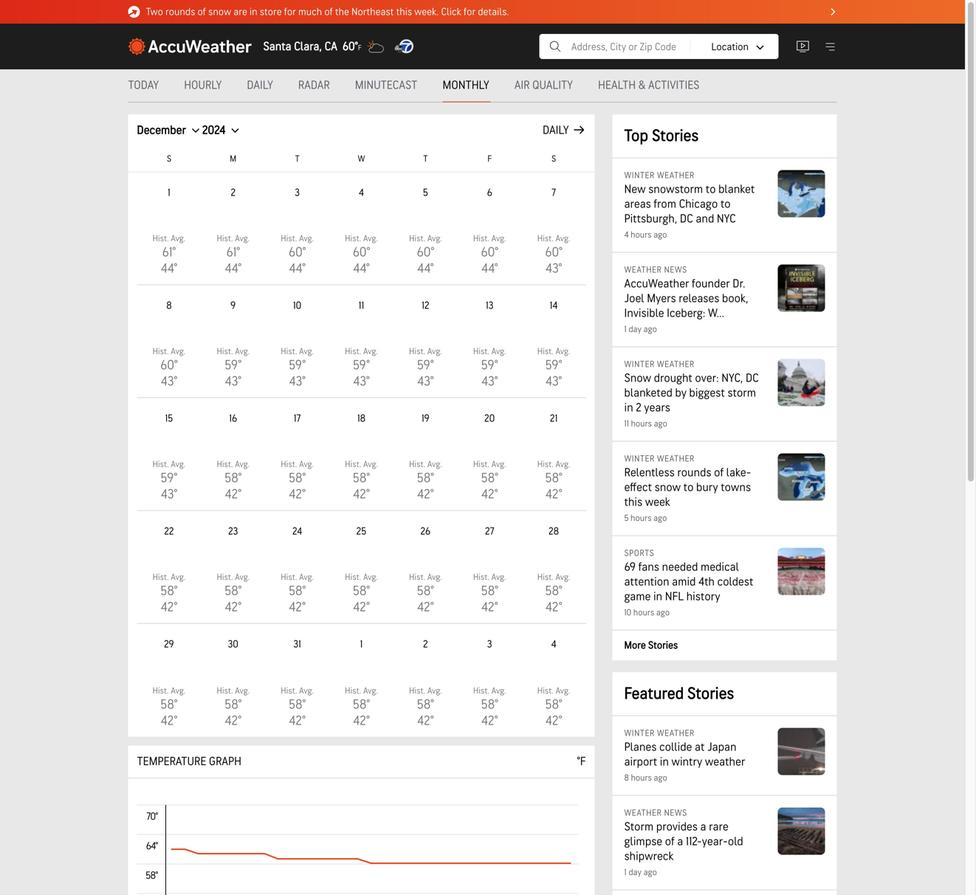 Task type: describe. For each thing, give the bounding box(es) containing it.
w
[[358, 154, 365, 164]]

featured
[[624, 684, 684, 704]]

1 t from the left
[[295, 154, 300, 164]]

19
[[422, 413, 429, 425]]

0 horizontal spatial 11
[[359, 300, 364, 312]]

60° for 7
[[545, 245, 562, 261]]

iceberg:
[[667, 306, 705, 321]]

60° for 4
[[353, 245, 370, 261]]

hist. avg. 58° 42° for 22
[[153, 572, 186, 616]]

rounds inside the winter weather relentless rounds of lake- effect snow to bury towns this week 5 hours ago
[[677, 466, 711, 480]]

in inside two rounds of snow are in store for much of the northeast this week. click for details. 'link'
[[250, 6, 257, 18]]

14
[[550, 300, 558, 312]]

7
[[552, 187, 556, 199]]

glimpse
[[624, 835, 662, 849]]

1 vertical spatial daily link
[[543, 123, 586, 138]]

the
[[335, 6, 349, 18]]

two rounds of snow are in store for much of the northeast this week. click for details.
[[146, 6, 509, 18]]

hours inside winter weather planes collide at japan airport in wintry weather 8 hours ago
[[631, 773, 652, 784]]

58° for 18
[[353, 471, 370, 487]]

42° for 31
[[289, 714, 306, 730]]

42° for 22
[[161, 600, 177, 616]]

chevron right image
[[831, 8, 835, 16]]

61° for 1
[[162, 245, 176, 261]]

0 horizontal spatial 8
[[166, 300, 172, 312]]

airport
[[624, 755, 657, 770]]

top stories
[[624, 126, 699, 146]]

air
[[514, 78, 530, 93]]

in inside sports 69 fans needed medical attention amid 4th coldest game in nfl history 10 hours ago
[[653, 590, 662, 604]]

4 for 60°
[[359, 187, 364, 199]]

4 inside winter weather new snowstorm to blanket areas from chicago to pittsburgh, dc and nyc 4 hours ago
[[624, 230, 629, 240]]

relentless
[[624, 466, 675, 480]]

areas
[[624, 197, 651, 212]]

storm
[[728, 386, 756, 401]]

weather for drought
[[657, 359, 695, 370]]

2 inside winter weather snow drought over: nyc, dc blanketed by biggest storm in 2 years 11 hours ago
[[636, 401, 641, 415]]

f inside santa clara, ca 60° f
[[358, 43, 362, 52]]

15
[[165, 413, 173, 425]]

13
[[486, 300, 493, 312]]

43° for 10
[[289, 374, 306, 390]]

1 inside weather news accuweather founder dr. joel myers releases book, invisible iceberg: w... 1 day ago
[[624, 324, 627, 335]]

hist. avg. 60° 44° for 5
[[409, 233, 442, 277]]

hist. avg. 59° 43° for 10
[[281, 346, 314, 390]]

ago inside winter weather planes collide at japan airport in wintry weather 8 hours ago
[[654, 773, 667, 784]]

of left are
[[198, 6, 206, 18]]

two
[[146, 6, 163, 18]]

43° for 7
[[546, 261, 562, 277]]

blanketed
[[624, 386, 673, 401]]

nfl
[[665, 590, 684, 604]]

hist. avg. 58° 42° for 19
[[409, 459, 442, 503]]

weather for collide
[[657, 728, 695, 739]]

weather for snowstorm
[[657, 170, 695, 181]]

1 horizontal spatial f
[[488, 154, 492, 164]]

42° for 28
[[545, 600, 562, 616]]

old
[[728, 835, 743, 849]]

hist. avg. 58° 42° for 31
[[281, 686, 314, 730]]

hourly
[[184, 78, 222, 93]]

hist. avg. 58° 42° for 28
[[537, 572, 570, 616]]

11 inside winter weather snow drought over: nyc, dc blanketed by biggest storm in 2 years 11 hours ago
[[624, 419, 629, 429]]

42° for 25
[[353, 600, 370, 616]]

hours inside the winter weather relentless rounds of lake- effect snow to bury towns this week 5 hours ago
[[631, 513, 652, 524]]

ago inside the winter weather relentless rounds of lake- effect snow to bury towns this week 5 hours ago
[[654, 513, 667, 524]]

winter weather snow drought over: nyc, dc blanketed by biggest storm in 2 years 11 hours ago
[[624, 359, 759, 429]]

69
[[624, 560, 636, 575]]

hist. avg. 61° 44° for 1
[[153, 233, 186, 277]]

0 horizontal spatial 5
[[423, 187, 428, 199]]

hist. avg. 58° 42° for 20
[[473, 459, 506, 503]]

rare
[[709, 820, 729, 835]]

hist. avg. 58° 42° for 17
[[281, 459, 314, 503]]

59° for 15
[[161, 471, 177, 487]]

week
[[645, 495, 670, 510]]

hist. avg. 58° 42° for 18
[[345, 459, 378, 503]]

founder
[[692, 277, 730, 291]]

radar
[[298, 78, 330, 93]]

towns
[[721, 481, 751, 495]]

minutecast
[[355, 78, 417, 93]]

storm
[[624, 820, 654, 835]]

60° for 6
[[481, 245, 498, 261]]

effect
[[624, 481, 652, 495]]

58° for 22
[[160, 584, 178, 600]]

dc inside winter weather new snowstorm to blanket areas from chicago to pittsburgh, dc and nyc 4 hours ago
[[680, 212, 693, 226]]

ago inside weather news storm provides a rare glimpse of a 112-year-old shipwreck 1 day ago
[[644, 868, 657, 878]]

game
[[624, 590, 651, 604]]

58° for 27
[[481, 584, 498, 600]]

2 t from the left
[[423, 154, 428, 164]]

hist. avg. 58° 42° for 25
[[345, 572, 378, 616]]

joel
[[624, 292, 644, 306]]

10 inside sports 69 fans needed medical attention amid 4th coldest game in nfl history 10 hours ago
[[624, 608, 631, 618]]

42° for 2
[[417, 714, 434, 730]]

and
[[696, 212, 714, 226]]

health & activities
[[598, 78, 699, 93]]

1 vertical spatial a
[[677, 835, 683, 849]]

winter weather planes collide at japan airport in wintry weather 8 hours ago
[[624, 728, 745, 784]]

42° for 23
[[225, 600, 242, 616]]

rounds inside 'link'
[[165, 6, 195, 18]]

5 inside the winter weather relentless rounds of lake- effect snow to bury towns this week 5 hours ago
[[624, 513, 629, 524]]

42° for 18
[[353, 487, 370, 503]]

of left the
[[324, 6, 333, 18]]

invisible
[[624, 306, 664, 321]]

releases
[[679, 292, 719, 306]]

history
[[686, 590, 720, 604]]

42° for 24
[[289, 600, 306, 616]]

42° for 30
[[225, 714, 242, 730]]

hist. avg. 59° 43° for 13
[[473, 346, 506, 390]]

this inside 'link'
[[396, 6, 412, 18]]

58° for 16
[[225, 471, 242, 487]]

58° for 31
[[289, 697, 306, 713]]

weather inside weather news storm provides a rare glimpse of a 112-year-old shipwreck 1 day ago
[[624, 808, 662, 819]]

43° for 13
[[481, 374, 498, 390]]

chevron down image
[[756, 45, 764, 50]]

58° for 17
[[289, 471, 306, 487]]

news for featured
[[664, 808, 687, 819]]

snow inside the winter weather relentless rounds of lake- effect snow to bury towns this week 5 hours ago
[[655, 481, 681, 495]]

lake-
[[726, 466, 751, 480]]

43° for 11
[[353, 374, 370, 390]]

°f
[[577, 755, 586, 769]]

attention
[[624, 575, 669, 590]]

112-
[[686, 835, 702, 849]]

nyc,
[[722, 371, 743, 386]]

&
[[638, 78, 646, 93]]

28
[[549, 526, 559, 538]]

hours inside winter weather new snowstorm to blanket areas from chicago to pittsburgh, dc and nyc 4 hours ago
[[631, 230, 652, 240]]

59° for 10
[[289, 358, 306, 374]]

42° for 27
[[481, 600, 498, 616]]

to inside the winter weather relentless rounds of lake- effect snow to bury towns this week 5 hours ago
[[683, 481, 694, 495]]

43° for 8
[[161, 374, 177, 390]]

biggest
[[689, 386, 725, 401]]

snow
[[624, 371, 651, 386]]

60° for 5
[[417, 245, 434, 261]]

58° for 21
[[545, 471, 562, 487]]

42° for 26
[[417, 600, 434, 616]]

hist. avg. 61° 44° for 2
[[217, 233, 250, 277]]

december
[[137, 123, 186, 138]]

from
[[654, 197, 676, 212]]

0 vertical spatial to
[[706, 182, 716, 197]]

santa
[[263, 39, 291, 54]]

ago inside winter weather snow drought over: nyc, dc blanketed by biggest storm in 2 years 11 hours ago
[[654, 419, 667, 429]]

42° for 1
[[353, 714, 370, 730]]

air quality
[[514, 78, 573, 93]]

wintry
[[672, 755, 702, 770]]

58° for 25
[[353, 584, 370, 600]]

day inside weather news accuweather founder dr. joel myers releases book, invisible iceberg: w... 1 day ago
[[629, 324, 642, 335]]

graph
[[209, 755, 241, 769]]

2 for 61°
[[231, 187, 236, 199]]

59° for 13
[[481, 358, 498, 374]]

myers
[[647, 292, 676, 306]]

more
[[624, 640, 646, 652]]

health & activities link
[[586, 69, 713, 103]]

dc inside winter weather snow drought over: nyc, dc blanketed by biggest storm in 2 years 11 hours ago
[[746, 371, 759, 386]]

58° for 1
[[353, 697, 370, 713]]

daily for leftmost daily "link"
[[247, 78, 273, 93]]

2024
[[202, 123, 225, 138]]

43° for 14
[[546, 374, 562, 390]]

stories for top stories
[[652, 126, 699, 146]]

25
[[356, 526, 366, 538]]

hist. avg. 60° 44° for 6
[[473, 233, 506, 277]]

3 for 60°
[[295, 187, 300, 199]]

hist. avg. 58° 42° for 3
[[473, 686, 506, 730]]

today
[[128, 78, 159, 93]]

44° for 3
[[289, 261, 306, 277]]

day inside weather news storm provides a rare glimpse of a 112-year-old shipwreck 1 day ago
[[629, 868, 642, 878]]

44° for 6
[[481, 261, 498, 277]]

ago inside weather news accuweather founder dr. joel myers releases book, invisible iceberg: w... 1 day ago
[[644, 324, 657, 335]]

27
[[485, 526, 494, 538]]

44° for 1
[[161, 261, 177, 277]]

needed
[[662, 560, 698, 575]]

weather for rounds
[[657, 454, 695, 464]]

more stories link
[[612, 631, 837, 661]]

42° for 29
[[161, 714, 177, 730]]

of inside the winter weather relentless rounds of lake- effect snow to bury towns this week 5 hours ago
[[714, 466, 724, 480]]

59° for 11
[[353, 358, 370, 374]]

temperature
[[137, 755, 206, 769]]

sports
[[624, 548, 654, 559]]

details.
[[478, 6, 509, 18]]

60° for 3
[[289, 245, 306, 261]]

60° for 8
[[160, 358, 178, 374]]

weather inside weather news accuweather founder dr. joel myers releases book, invisible iceberg: w... 1 day ago
[[624, 265, 662, 275]]



Task type: locate. For each thing, give the bounding box(es) containing it.
rounds up bury
[[677, 466, 711, 480]]

58° for 3
[[481, 697, 498, 713]]

3 44° from the left
[[289, 261, 306, 277]]

day
[[629, 324, 642, 335], [629, 868, 642, 878]]

to up the nyc
[[720, 197, 731, 212]]

1 vertical spatial 8
[[624, 773, 629, 784]]

1 vertical spatial 3
[[487, 639, 492, 651]]

fans
[[638, 560, 659, 575]]

t right w
[[423, 154, 428, 164]]

43° up '17'
[[289, 374, 306, 390]]

ago down the shipwreck
[[644, 868, 657, 878]]

0 vertical spatial dc
[[680, 212, 693, 226]]

santa clara, ca 60° f
[[263, 39, 362, 54]]

1 horizontal spatial to
[[706, 182, 716, 197]]

weather up snowstorm on the top of the page
[[657, 170, 695, 181]]

2 for 58°
[[423, 639, 428, 651]]

featured stories
[[624, 684, 734, 704]]

1 vertical spatial daily
[[543, 123, 569, 138]]

snow
[[208, 6, 231, 18], [655, 481, 681, 495]]

news up provides
[[664, 808, 687, 819]]

shipwreck
[[624, 850, 674, 864]]

58° for 30
[[225, 697, 242, 713]]

2 for from the left
[[464, 6, 476, 18]]

1 horizontal spatial t
[[423, 154, 428, 164]]

snow up week
[[655, 481, 681, 495]]

1 day from the top
[[629, 324, 642, 335]]

1 horizontal spatial 10
[[624, 608, 631, 618]]

0 vertical spatial f
[[358, 43, 362, 52]]

hist. avg. 58° 42° for 1
[[345, 686, 378, 730]]

1 vertical spatial snow
[[655, 481, 681, 495]]

weather inside winter weather new snowstorm to blanket areas from chicago to pittsburgh, dc and nyc 4 hours ago
[[657, 170, 695, 181]]

in inside winter weather snow drought over: nyc, dc blanketed by biggest storm in 2 years 11 hours ago
[[624, 401, 633, 415]]

activities
[[648, 78, 699, 93]]

news
[[664, 265, 687, 275], [664, 808, 687, 819]]

4 44° from the left
[[353, 261, 370, 277]]

0 vertical spatial snow
[[208, 6, 231, 18]]

43° for 9
[[225, 374, 241, 390]]

this down effect
[[624, 495, 642, 510]]

0 vertical spatial daily link
[[235, 69, 286, 103]]

0 vertical spatial news
[[664, 265, 687, 275]]

8 inside winter weather planes collide at japan airport in wintry weather 8 hours ago
[[624, 773, 629, 784]]

weather
[[705, 755, 745, 770]]

0 vertical spatial a
[[700, 820, 706, 835]]

winter
[[624, 170, 655, 181], [624, 359, 655, 370], [624, 454, 655, 464], [624, 728, 655, 739]]

60°
[[342, 39, 358, 54], [289, 245, 306, 261], [353, 245, 370, 261], [417, 245, 434, 261], [481, 245, 498, 261], [545, 245, 562, 261], [160, 358, 178, 374]]

58° for 2
[[417, 697, 434, 713]]

hist. avg. 58° 42° for 24
[[281, 572, 314, 616]]

1 horizontal spatial snow
[[655, 481, 681, 495]]

minutecast link
[[343, 69, 431, 103]]

hist. avg. 59° 43° for 12
[[409, 346, 442, 390]]

8 down airport
[[624, 773, 629, 784]]

f up 6
[[488, 154, 492, 164]]

weather news accuweather founder dr. joel myers releases book, invisible iceberg: w... 1 day ago
[[624, 265, 748, 335]]

2 horizontal spatial 2
[[636, 401, 641, 415]]

9
[[231, 300, 236, 312]]

44° for 5
[[417, 261, 434, 277]]

0 vertical spatial 2
[[231, 187, 236, 199]]

hamburger image
[[824, 40, 837, 53]]

in down collide at the right of page
[[660, 755, 669, 770]]

quality
[[532, 78, 573, 93]]

0 vertical spatial this
[[396, 6, 412, 18]]

stories right more
[[648, 640, 678, 652]]

1 horizontal spatial for
[[464, 6, 476, 18]]

winter up planes
[[624, 728, 655, 739]]

provides
[[656, 820, 698, 835]]

1 hist. avg. 60° 44° from the left
[[281, 233, 314, 277]]

1 hist. avg. 61° 44° from the left
[[153, 233, 186, 277]]

1 vertical spatial 11
[[624, 419, 629, 429]]

12
[[422, 300, 429, 312]]

ago down pittsburgh,
[[654, 230, 667, 240]]

of down provides
[[665, 835, 675, 849]]

1 horizontal spatial hist. avg. 61° 44°
[[217, 233, 250, 277]]

search image
[[548, 38, 562, 55]]

11 down blanketed
[[624, 419, 629, 429]]

weather up drought
[[657, 359, 695, 370]]

winter for relentless
[[624, 454, 655, 464]]

hist. avg. 59° 43° up 22
[[153, 459, 186, 503]]

5
[[423, 187, 428, 199], [624, 513, 629, 524]]

winter inside winter weather snow drought over: nyc, dc blanketed by biggest storm in 2 years 11 hours ago
[[624, 359, 655, 370]]

0 vertical spatial rounds
[[165, 6, 195, 18]]

6 44° from the left
[[481, 261, 498, 277]]

1 horizontal spatial 8
[[624, 773, 629, 784]]

1 vertical spatial to
[[720, 197, 731, 212]]

breaking news image
[[128, 6, 140, 18]]

0 horizontal spatial rounds
[[165, 6, 195, 18]]

winter inside winter weather new snowstorm to blanket areas from chicago to pittsburgh, dc and nyc 4 hours ago
[[624, 170, 655, 181]]

hist. avg. 61° 44°
[[153, 233, 186, 277], [217, 233, 250, 277]]

43° up 15
[[161, 374, 177, 390]]

4 for 58°
[[551, 639, 556, 651]]

1 vertical spatial 2
[[636, 401, 641, 415]]

stories right top
[[652, 126, 699, 146]]

8
[[166, 300, 172, 312], [624, 773, 629, 784]]

59° up 22
[[161, 471, 177, 487]]

43° up 16
[[225, 374, 241, 390]]

0 horizontal spatial for
[[284, 6, 296, 18]]

s
[[167, 154, 171, 164], [551, 154, 556, 164]]

hist. avg. 58° 42° for 26
[[409, 572, 442, 616]]

snowstorm
[[648, 182, 703, 197]]

1 for from the left
[[284, 6, 296, 18]]

ago down week
[[654, 513, 667, 524]]

58° for 29
[[160, 697, 178, 713]]

temperature graph
[[137, 755, 241, 769]]

58° for 4
[[545, 697, 562, 713]]

winter inside winter weather planes collide at japan airport in wintry weather 8 hours ago
[[624, 728, 655, 739]]

2 44° from the left
[[225, 261, 241, 277]]

1 horizontal spatial 4
[[551, 639, 556, 651]]

3
[[295, 187, 300, 199], [487, 639, 492, 651]]

hours inside winter weather snow drought over: nyc, dc blanketed by biggest storm in 2 years 11 hours ago
[[631, 419, 652, 429]]

43° up 18
[[353, 374, 370, 390]]

hist. avg. 58° 42° for 23
[[217, 572, 250, 616]]

0 horizontal spatial 61°
[[162, 245, 176, 261]]

s down december
[[167, 154, 171, 164]]

58° for 19
[[417, 471, 434, 487]]

hist. avg. 60° 43°
[[537, 233, 570, 277], [153, 346, 186, 390]]

in down blanketed
[[624, 401, 633, 415]]

0 vertical spatial 11
[[359, 300, 364, 312]]

58° for 20
[[481, 471, 498, 487]]

hours down the game
[[633, 608, 654, 618]]

1 vertical spatial 4
[[624, 230, 629, 240]]

0 vertical spatial 10
[[293, 300, 301, 312]]

5 down effect
[[624, 513, 629, 524]]

59° up 16
[[225, 358, 242, 374]]

book,
[[722, 292, 748, 306]]

58° for 26
[[417, 584, 434, 600]]

hist. avg. 58° 42° for 21
[[537, 459, 570, 503]]

weather up relentless
[[657, 454, 695, 464]]

1 44° from the left
[[161, 261, 177, 277]]

over:
[[695, 371, 719, 386]]

year-
[[702, 835, 728, 849]]

1 horizontal spatial 2
[[423, 639, 428, 651]]

0 horizontal spatial f
[[358, 43, 362, 52]]

planes
[[624, 741, 657, 755]]

Address, City or Zip Code text field
[[571, 41, 749, 53]]

42° for 21
[[545, 487, 562, 503]]

hours
[[631, 230, 652, 240], [631, 419, 652, 429], [631, 513, 652, 524], [633, 608, 654, 618], [631, 773, 652, 784]]

a left rare
[[700, 820, 706, 835]]

2 hist. avg. 61° 44° from the left
[[217, 233, 250, 277]]

1 vertical spatial dc
[[746, 371, 759, 386]]

two rounds of snow are in store for much of the northeast this week. click for details. link
[[128, 0, 837, 24]]

31
[[293, 639, 301, 651]]

more stories
[[624, 640, 678, 652]]

daily link down quality
[[543, 123, 586, 138]]

1 vertical spatial news
[[664, 808, 687, 819]]

weather inside the winter weather relentless rounds of lake- effect snow to bury towns this week 5 hours ago
[[657, 454, 695, 464]]

1 down the shipwreck
[[624, 868, 627, 878]]

years
[[644, 401, 670, 415]]

hist. avg. 60° 43° up 14
[[537, 233, 570, 277]]

1 inside weather news storm provides a rare glimpse of a 112-year-old shipwreck 1 day ago
[[624, 868, 627, 878]]

for right store
[[284, 6, 296, 18]]

0 horizontal spatial 10
[[293, 300, 301, 312]]

t right m
[[295, 154, 300, 164]]

hours down airport
[[631, 773, 652, 784]]

2 hist. avg. 60° 44° from the left
[[345, 233, 378, 277]]

2 vertical spatial 2
[[423, 639, 428, 651]]

stories down more stories link on the bottom right of the page
[[687, 684, 734, 704]]

1 horizontal spatial 3
[[487, 639, 492, 651]]

1 horizontal spatial this
[[624, 495, 642, 510]]

1 vertical spatial hist. avg. 60° 43°
[[153, 346, 186, 390]]

hist. avg. 59° 43° for 11
[[345, 346, 378, 390]]

61°
[[162, 245, 176, 261], [226, 245, 240, 261]]

11 left 12
[[359, 300, 364, 312]]

winter for new
[[624, 170, 655, 181]]

f right the ca
[[358, 43, 362, 52]]

3 winter from the top
[[624, 454, 655, 464]]

daily down santa
[[247, 78, 273, 93]]

weather inside winter weather snow drought over: nyc, dc blanketed by biggest storm in 2 years 11 hours ago
[[657, 359, 695, 370]]

hourly link
[[172, 69, 235, 103]]

w...
[[708, 306, 724, 321]]

0 vertical spatial hist. avg. 60° 43°
[[537, 233, 570, 277]]

much
[[298, 6, 322, 18]]

1 vertical spatial rounds
[[677, 466, 711, 480]]

1 winter from the top
[[624, 170, 655, 181]]

10 right 9
[[293, 300, 301, 312]]

this
[[396, 6, 412, 18], [624, 495, 642, 510]]

0 horizontal spatial t
[[295, 154, 300, 164]]

stories for featured stories
[[687, 684, 734, 704]]

1 horizontal spatial 61°
[[226, 245, 240, 261]]

2 vertical spatial stories
[[687, 684, 734, 704]]

dc up storm
[[746, 371, 759, 386]]

hours down years
[[631, 419, 652, 429]]

stories for more stories
[[648, 640, 678, 652]]

2 horizontal spatial 4
[[624, 230, 629, 240]]

winter up snow
[[624, 359, 655, 370]]

1 horizontal spatial rounds
[[677, 466, 711, 480]]

daily link down santa
[[235, 69, 286, 103]]

hist. avg. 59° 43° up 21
[[537, 346, 570, 390]]

5 left 6
[[423, 187, 428, 199]]

hist. avg. 58° 42° for 27
[[473, 572, 506, 616]]

ago down airport
[[654, 773, 667, 784]]

weather news storm provides a rare glimpse of a 112-year-old shipwreck 1 day ago
[[624, 808, 743, 878]]

42° for 3
[[481, 714, 498, 730]]

daily down quality
[[543, 123, 569, 138]]

news inside weather news accuweather founder dr. joel myers releases book, invisible iceberg: w... 1 day ago
[[664, 265, 687, 275]]

monthly
[[443, 78, 489, 93]]

dr.
[[733, 277, 745, 291]]

42° for 17
[[289, 487, 306, 503]]

59° up '20'
[[481, 358, 498, 374]]

dc left and
[[680, 212, 693, 226]]

accuweather
[[624, 277, 689, 291]]

of up bury
[[714, 466, 724, 480]]

61° for 2
[[226, 245, 240, 261]]

1 vertical spatial 5
[[624, 513, 629, 524]]

ca
[[325, 39, 337, 54]]

hist. avg. 58° 42° for 2
[[409, 686, 442, 730]]

in inside winter weather planes collide at japan airport in wintry weather 8 hours ago
[[660, 755, 669, 770]]

at
[[695, 741, 705, 755]]

0 horizontal spatial 2
[[231, 187, 236, 199]]

59° for 12
[[417, 358, 434, 374]]

hours inside sports 69 fans needed medical attention amid 4th coldest game in nfl history 10 hours ago
[[633, 608, 654, 618]]

hist.
[[153, 233, 169, 244], [217, 233, 233, 244], [281, 233, 297, 244], [345, 233, 361, 244], [409, 233, 425, 244], [473, 233, 490, 244], [537, 233, 554, 244], [153, 346, 169, 357], [217, 346, 233, 357], [281, 346, 297, 357], [345, 346, 361, 357], [409, 346, 425, 357], [473, 346, 490, 357], [537, 346, 554, 357], [153, 459, 169, 470], [217, 459, 233, 470], [281, 459, 297, 470], [345, 459, 361, 470], [409, 459, 425, 470], [473, 459, 490, 470], [537, 459, 554, 470], [153, 572, 169, 583], [217, 572, 233, 583], [281, 572, 297, 583], [345, 572, 361, 583], [409, 572, 425, 583], [473, 572, 490, 583], [537, 572, 554, 583], [153, 686, 169, 697], [217, 686, 233, 697], [281, 686, 297, 697], [345, 686, 361, 697], [409, 686, 425, 697], [473, 686, 490, 697], [537, 686, 554, 697]]

this inside the winter weather relentless rounds of lake- effect snow to bury towns this week 5 hours ago
[[624, 495, 642, 510]]

0 horizontal spatial s
[[167, 154, 171, 164]]

0 horizontal spatial a
[[677, 835, 683, 849]]

0 vertical spatial 5
[[423, 187, 428, 199]]

44° for 4
[[353, 261, 370, 277]]

in right are
[[250, 6, 257, 18]]

5 44° from the left
[[417, 261, 434, 277]]

21
[[550, 413, 558, 425]]

29
[[164, 639, 174, 651]]

1 61° from the left
[[162, 245, 176, 261]]

hist. avg. 59° 43° up 16
[[217, 346, 250, 390]]

hours down pittsburgh,
[[631, 230, 652, 240]]

hist. avg. 59° 43° up 18
[[345, 346, 378, 390]]

1 horizontal spatial a
[[700, 820, 706, 835]]

1 down december
[[168, 187, 170, 199]]

1 vertical spatial this
[[624, 495, 642, 510]]

43° up 21
[[546, 374, 562, 390]]

44°
[[161, 261, 177, 277], [225, 261, 241, 277], [289, 261, 306, 277], [353, 261, 370, 277], [417, 261, 434, 277], [481, 261, 498, 277]]

43° for 12
[[417, 374, 434, 390]]

18
[[357, 413, 365, 425]]

2
[[231, 187, 236, 199], [636, 401, 641, 415], [423, 639, 428, 651]]

ago down years
[[654, 419, 667, 429]]

1 horizontal spatial s
[[551, 154, 556, 164]]

monthly link
[[431, 69, 503, 103]]

hist. avg. 60° 43° for 7
[[537, 233, 570, 277]]

0 vertical spatial stories
[[652, 126, 699, 146]]

hist. avg. 58° 42° for 29
[[153, 686, 186, 730]]

16
[[229, 413, 237, 425]]

2 day from the top
[[629, 868, 642, 878]]

43° for 15
[[161, 487, 177, 503]]

43° up 22
[[161, 487, 177, 503]]

1 vertical spatial stories
[[648, 640, 678, 652]]

24
[[292, 526, 302, 538]]

rounds
[[165, 6, 195, 18], [677, 466, 711, 480]]

0 vertical spatial daily
[[247, 78, 273, 93]]

20
[[484, 413, 495, 425]]

to up chicago on the top right of page
[[706, 182, 716, 197]]

0 horizontal spatial hist. avg. 60° 43°
[[153, 346, 186, 390]]

s up 7
[[551, 154, 556, 164]]

0 horizontal spatial 4
[[359, 187, 364, 199]]

2 vertical spatial 4
[[551, 639, 556, 651]]

43° up 19 at the left of the page
[[417, 374, 434, 390]]

health
[[598, 78, 636, 93]]

f
[[358, 43, 362, 52], [488, 154, 492, 164]]

0 horizontal spatial hist. avg. 61° 44°
[[153, 233, 186, 277]]

3 hist. avg. 60° 44° from the left
[[409, 233, 442, 277]]

1 news from the top
[[664, 265, 687, 275]]

42° for 16
[[225, 487, 242, 503]]

hours down week
[[631, 513, 652, 524]]

2 vertical spatial to
[[683, 481, 694, 495]]

4th
[[698, 575, 715, 590]]

daily for the bottommost daily "link"
[[543, 123, 569, 138]]

59° up '17'
[[289, 358, 306, 374]]

4 hist. avg. 60° 44° from the left
[[473, 233, 506, 277]]

59° up 18
[[353, 358, 370, 374]]

this left week.
[[396, 6, 412, 18]]

new
[[624, 182, 646, 197]]

0 horizontal spatial to
[[683, 481, 694, 495]]

weather up 'storm'
[[624, 808, 662, 819]]

59° up 19 at the left of the page
[[417, 358, 434, 374]]

2 winter from the top
[[624, 359, 655, 370]]

to left bury
[[683, 481, 694, 495]]

ago inside winter weather new snowstorm to blanket areas from chicago to pittsburgh, dc and nyc 4 hours ago
[[654, 230, 667, 240]]

to
[[706, 182, 716, 197], [720, 197, 731, 212], [683, 481, 694, 495]]

0 vertical spatial 4
[[359, 187, 364, 199]]

weather up collide at the right of page
[[657, 728, 695, 739]]

clara,
[[294, 39, 322, 54]]

weather inside winter weather planes collide at japan airport in wintry weather 8 hours ago
[[657, 728, 695, 739]]

1 horizontal spatial dc
[[746, 371, 759, 386]]

hist. avg. 60° 43° up 15
[[153, 346, 186, 390]]

rounds right the two
[[165, 6, 195, 18]]

drought
[[654, 371, 692, 386]]

daily inside "link"
[[247, 78, 273, 93]]

winter for snow
[[624, 359, 655, 370]]

winter inside the winter weather relentless rounds of lake- effect snow to bury towns this week 5 hours ago
[[624, 454, 655, 464]]

hist. avg. 59° 43° up '20'
[[473, 346, 506, 390]]

0 vertical spatial 3
[[295, 187, 300, 199]]

hist. avg. 58° 42° for 30
[[217, 686, 250, 730]]

0 vertical spatial 8
[[166, 300, 172, 312]]

22
[[164, 526, 174, 538]]

winter for planes
[[624, 728, 655, 739]]

winter weather new snowstorm to blanket areas from chicago to pittsburgh, dc and nyc 4 hours ago
[[624, 170, 755, 240]]

store
[[260, 6, 282, 18]]

1 vertical spatial day
[[629, 868, 642, 878]]

nyc
[[717, 212, 736, 226]]

ago down nfl
[[656, 608, 670, 618]]

winter weather relentless rounds of lake- effect snow to bury towns this week 5 hours ago
[[624, 454, 751, 524]]

0 horizontal spatial 3
[[295, 187, 300, 199]]

1 horizontal spatial daily
[[543, 123, 569, 138]]

26
[[421, 526, 431, 538]]

snow left are
[[208, 6, 231, 18]]

1 right the 31
[[360, 639, 363, 651]]

0 horizontal spatial dc
[[680, 212, 693, 226]]

hist. avg. 60° 43° for 8
[[153, 346, 186, 390]]

42°
[[225, 487, 242, 503], [289, 487, 306, 503], [353, 487, 370, 503], [417, 487, 434, 503], [481, 487, 498, 503], [545, 487, 562, 503], [161, 600, 177, 616], [225, 600, 242, 616], [289, 600, 306, 616], [353, 600, 370, 616], [417, 600, 434, 616], [481, 600, 498, 616], [545, 600, 562, 616], [161, 714, 177, 730], [225, 714, 242, 730], [289, 714, 306, 730], [353, 714, 370, 730], [417, 714, 434, 730], [481, 714, 498, 730], [545, 714, 562, 730]]

43° up '20'
[[481, 374, 498, 390]]

radar link
[[286, 69, 343, 103]]

winter up relentless
[[624, 454, 655, 464]]

hist. avg. 59° 43° up 19 at the left of the page
[[409, 346, 442, 390]]

1 vertical spatial f
[[488, 154, 492, 164]]

winter up new
[[624, 170, 655, 181]]

hist. avg. 59° 43° up '17'
[[281, 346, 314, 390]]

1 down invisible
[[624, 324, 627, 335]]

0 vertical spatial day
[[629, 324, 642, 335]]

ago down invisible
[[644, 324, 657, 335]]

0 horizontal spatial daily
[[247, 78, 273, 93]]

42° for 20
[[481, 487, 498, 503]]

30
[[228, 639, 238, 651]]

43° up 14
[[546, 261, 562, 277]]

44° for 2
[[225, 261, 241, 277]]

42° for 19
[[417, 487, 434, 503]]

1 horizontal spatial 11
[[624, 419, 629, 429]]

59° for 9
[[225, 358, 242, 374]]

day down the shipwreck
[[629, 868, 642, 878]]

1 horizontal spatial 5
[[624, 513, 629, 524]]

hist. avg. 60° 44° for 3
[[281, 233, 314, 277]]

for right click
[[464, 6, 476, 18]]

weather up accuweather
[[624, 265, 662, 275]]

0 horizontal spatial snow
[[208, 6, 231, 18]]

0 horizontal spatial this
[[396, 6, 412, 18]]

2 s from the left
[[551, 154, 556, 164]]

news for top
[[664, 265, 687, 275]]

news inside weather news storm provides a rare glimpse of a 112-year-old shipwreck 1 day ago
[[664, 808, 687, 819]]

4 winter from the top
[[624, 728, 655, 739]]

hist. avg. 58° 42° for 4
[[537, 686, 570, 730]]

of inside weather news storm provides a rare glimpse of a 112-year-old shipwreck 1 day ago
[[665, 835, 675, 849]]

10 down the game
[[624, 608, 631, 618]]

snow inside 'link'
[[208, 6, 231, 18]]

3 for 58°
[[487, 639, 492, 651]]

8 left 9
[[166, 300, 172, 312]]

hist. avg. 59° 43° for 14
[[537, 346, 570, 390]]

a left 112-
[[677, 835, 683, 849]]

coldest
[[717, 575, 753, 590]]

1 vertical spatial 10
[[624, 608, 631, 618]]

1 s from the left
[[167, 154, 171, 164]]

are
[[233, 6, 247, 18]]

today link
[[128, 69, 172, 103]]

1 horizontal spatial hist. avg. 60° 43°
[[537, 233, 570, 277]]

ago
[[654, 230, 667, 240], [644, 324, 657, 335], [654, 419, 667, 429], [654, 513, 667, 524], [656, 608, 670, 618], [654, 773, 667, 784], [644, 868, 657, 878]]

in left nfl
[[653, 590, 662, 604]]

2 61° from the left
[[226, 245, 240, 261]]

news up accuweather
[[664, 265, 687, 275]]

59° up 21
[[545, 358, 562, 374]]

2 horizontal spatial to
[[720, 197, 731, 212]]

ago inside sports 69 fans needed medical attention amid 4th coldest game in nfl history 10 hours ago
[[656, 608, 670, 618]]

hist. avg. 58° 42°
[[217, 459, 250, 503], [281, 459, 314, 503], [345, 459, 378, 503], [409, 459, 442, 503], [473, 459, 506, 503], [537, 459, 570, 503], [153, 572, 186, 616], [217, 572, 250, 616], [281, 572, 314, 616], [345, 572, 378, 616], [409, 572, 442, 616], [473, 572, 506, 616], [537, 572, 570, 616], [153, 686, 186, 730], [217, 686, 250, 730], [281, 686, 314, 730], [345, 686, 378, 730], [409, 686, 442, 730], [473, 686, 506, 730], [537, 686, 570, 730]]

58° for 24
[[289, 584, 306, 600]]

1 horizontal spatial daily link
[[543, 123, 586, 138]]

58° for 23
[[225, 584, 242, 600]]

day down invisible
[[629, 324, 642, 335]]

t
[[295, 154, 300, 164], [423, 154, 428, 164]]

2 news from the top
[[664, 808, 687, 819]]

0 horizontal spatial daily link
[[235, 69, 286, 103]]



Task type: vqa. For each thing, say whether or not it's contained in the screenshot.
Santa
yes



